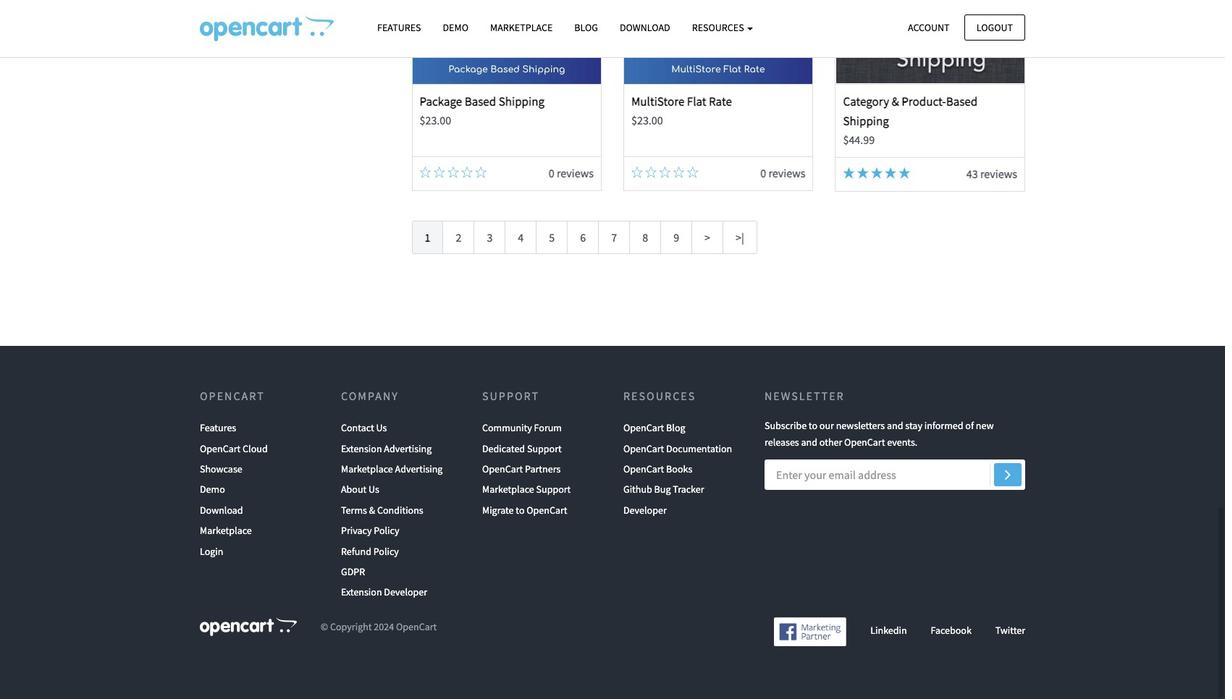 Task type: locate. For each thing, give the bounding box(es) containing it.
0 vertical spatial policy
[[374, 524, 399, 537]]

marketplace up migrate
[[482, 483, 534, 496]]

developer up 2024
[[384, 586, 427, 599]]

5
[[549, 230, 555, 244]]

opencart for opencart partners
[[482, 463, 523, 476]]

star light image
[[857, 167, 869, 179], [871, 167, 883, 179], [885, 167, 896, 179], [899, 167, 910, 179]]

0 horizontal spatial to
[[516, 504, 525, 517]]

$23.00 inside "package based shipping $23.00"
[[420, 113, 451, 128]]

1 horizontal spatial $23.00
[[631, 113, 663, 128]]

> link
[[692, 221, 723, 254]]

us right about
[[369, 483, 379, 496]]

opencart
[[200, 389, 265, 403], [623, 422, 664, 435], [844, 436, 885, 449], [200, 442, 241, 455], [623, 442, 664, 455], [482, 463, 523, 476], [623, 463, 664, 476], [527, 504, 567, 517], [396, 620, 437, 633]]

0 horizontal spatial download link
[[200, 500, 243, 521]]

to left our
[[809, 419, 817, 433]]

&
[[892, 93, 899, 109], [369, 504, 375, 517]]

1 vertical spatial support
[[527, 442, 562, 455]]

support up "community"
[[482, 389, 539, 403]]

extension developer
[[341, 586, 427, 599]]

extension for extension advertising
[[341, 442, 382, 455]]

category
[[843, 93, 889, 109]]

0 vertical spatial features
[[377, 21, 421, 34]]

marketplace support link
[[482, 480, 571, 500]]

0 reviews left star light image
[[760, 166, 806, 180]]

$23.00
[[420, 113, 451, 128], [631, 113, 663, 128]]

opencart right 2024
[[396, 620, 437, 633]]

reviews left star light image
[[769, 166, 806, 180]]

$23.00 down package
[[420, 113, 451, 128]]

© copyright 2024 opencart
[[321, 620, 437, 633]]

releases
[[765, 436, 799, 449]]

multistore flat rate link
[[631, 93, 732, 109]]

4 star light o image from the left
[[673, 167, 685, 178]]

1 vertical spatial developer
[[384, 586, 427, 599]]

extension down gdpr "link"
[[341, 586, 382, 599]]

reviews right "43" at the top
[[980, 166, 1017, 181]]

1 horizontal spatial based
[[946, 93, 978, 109]]

1 vertical spatial marketplace link
[[200, 521, 252, 541]]

and up events.
[[887, 419, 903, 433]]

1 horizontal spatial demo link
[[432, 15, 479, 41]]

1 based from the left
[[465, 93, 496, 109]]

2 link
[[443, 221, 475, 254]]

opencart down "newsletters"
[[844, 436, 885, 449]]

opencart cloud
[[200, 442, 268, 455]]

of
[[965, 419, 974, 433]]

0 horizontal spatial &
[[369, 504, 375, 517]]

features link
[[366, 15, 432, 41], [200, 418, 236, 439]]

$23.00 inside multistore flat rate $23.00
[[631, 113, 663, 128]]

resources link
[[681, 15, 764, 41]]

0 vertical spatial us
[[376, 422, 387, 435]]

stay
[[905, 419, 922, 433]]

community forum
[[482, 422, 562, 435]]

2 $23.00 from the left
[[631, 113, 663, 128]]

& for category
[[892, 93, 899, 109]]

0 vertical spatial advertising
[[384, 442, 432, 455]]

0 reviews up 6 link
[[549, 166, 594, 180]]

4 star light o image from the left
[[645, 167, 657, 178]]

blog link
[[564, 15, 609, 41]]

5 link
[[536, 221, 568, 254]]

facebook
[[931, 624, 972, 637]]

1 horizontal spatial demo
[[443, 21, 468, 34]]

0 horizontal spatial developer
[[384, 586, 427, 599]]

2 0 reviews from the left
[[760, 166, 806, 180]]

opencart for opencart blog
[[623, 422, 664, 435]]

1 horizontal spatial download
[[620, 21, 670, 34]]

& right terms
[[369, 504, 375, 517]]

1 vertical spatial and
[[801, 436, 817, 449]]

download inside download link
[[620, 21, 670, 34]]

support up 'partners'
[[527, 442, 562, 455]]

us up extension advertising
[[376, 422, 387, 435]]

3 star light image from the left
[[885, 167, 896, 179]]

0 vertical spatial marketplace link
[[479, 15, 564, 41]]

0 horizontal spatial features
[[200, 422, 236, 435]]

policy inside "link"
[[373, 545, 399, 558]]

us inside about us link
[[369, 483, 379, 496]]

0 reviews for package based shipping
[[549, 166, 594, 180]]

policy
[[374, 524, 399, 537], [373, 545, 399, 558]]

1 extension from the top
[[341, 442, 382, 455]]

copyright
[[330, 620, 372, 633]]

0 vertical spatial developer
[[623, 504, 667, 517]]

to for migrate
[[516, 504, 525, 517]]

marketplace up about us
[[341, 463, 393, 476]]

1 vertical spatial us
[[369, 483, 379, 496]]

and left other
[[801, 436, 817, 449]]

2 star light image from the left
[[871, 167, 883, 179]]

0 horizontal spatial marketplace link
[[200, 521, 252, 541]]

account link
[[896, 14, 962, 40]]

0 reviews for multistore flat rate
[[760, 166, 806, 180]]

$23.00 for multistore
[[631, 113, 663, 128]]

package based shipping $23.00
[[420, 93, 545, 128]]

7 link
[[598, 221, 630, 254]]

events.
[[887, 436, 918, 449]]

star light o image down multistore flat rate $23.00
[[659, 167, 671, 178]]

shipping
[[499, 93, 545, 109], [843, 113, 889, 129]]

download for demo
[[200, 504, 243, 517]]

marketplace link
[[479, 15, 564, 41], [200, 521, 252, 541]]

& left product-
[[892, 93, 899, 109]]

0 horizontal spatial reviews
[[557, 166, 594, 180]]

0 for shipping
[[549, 166, 554, 180]]

star light o image up 8
[[645, 167, 657, 178]]

us inside 'contact us' link
[[376, 422, 387, 435]]

to inside "subscribe to our newsletters and stay informed of new releases and other opencart events."
[[809, 419, 817, 433]]

1 horizontal spatial download link
[[609, 15, 681, 41]]

opencart inside 'link'
[[482, 463, 523, 476]]

star light o image down "package based shipping $23.00" on the top of page
[[461, 167, 473, 178]]

1 vertical spatial download
[[200, 504, 243, 517]]

showcase link
[[200, 459, 242, 480]]

1 horizontal spatial features link
[[366, 15, 432, 41]]

0 horizontal spatial demo
[[200, 483, 225, 496]]

0 vertical spatial demo
[[443, 21, 468, 34]]

>| link
[[723, 221, 757, 254]]

0 vertical spatial download
[[620, 21, 670, 34]]

0 vertical spatial &
[[892, 93, 899, 109]]

2 star light o image from the left
[[461, 167, 473, 178]]

9 link
[[660, 221, 692, 254]]

subscribe to our newsletters and stay informed of new releases and other opencart events.
[[765, 419, 994, 449]]

download down showcase link
[[200, 504, 243, 517]]

0 horizontal spatial $23.00
[[420, 113, 451, 128]]

star light o image
[[434, 167, 445, 178], [447, 167, 459, 178], [475, 167, 487, 178], [673, 167, 685, 178], [687, 167, 699, 178]]

opencart down marketplace support link
[[527, 504, 567, 517]]

star light o image up 1
[[420, 167, 431, 178]]

github
[[623, 483, 652, 496]]

0
[[549, 166, 554, 180], [760, 166, 766, 180]]

1 0 from the left
[[549, 166, 554, 180]]

1 $23.00 from the left
[[420, 113, 451, 128]]

showcase
[[200, 463, 242, 476]]

dedicated support link
[[482, 439, 562, 459]]

0 horizontal spatial download
[[200, 504, 243, 517]]

star light o image
[[420, 167, 431, 178], [461, 167, 473, 178], [631, 167, 643, 178], [645, 167, 657, 178], [659, 167, 671, 178]]

reviews up 6 link
[[557, 166, 594, 180]]

developer
[[623, 504, 667, 517], [384, 586, 427, 599]]

opencart up opencart cloud
[[200, 389, 265, 403]]

community forum link
[[482, 418, 562, 439]]

features link for opencart cloud
[[200, 418, 236, 439]]

policy down privacy policy link
[[373, 545, 399, 558]]

0 horizontal spatial based
[[465, 93, 496, 109]]

0 vertical spatial and
[[887, 419, 903, 433]]

2024
[[374, 620, 394, 633]]

developer down github
[[623, 504, 667, 517]]

1 star light image from the left
[[857, 167, 869, 179]]

1 vertical spatial &
[[369, 504, 375, 517]]

& inside category & product-based shipping $44.99
[[892, 93, 899, 109]]

advertising down 'extension advertising' link
[[395, 463, 443, 476]]

based down category & product-based shipping image
[[946, 93, 978, 109]]

3 star light o image from the left
[[631, 167, 643, 178]]

extension
[[341, 442, 382, 455], [341, 586, 382, 599]]

0 vertical spatial blog
[[574, 21, 598, 34]]

opencart blog
[[623, 422, 685, 435]]

1 vertical spatial demo
[[200, 483, 225, 496]]

demo link
[[432, 15, 479, 41], [200, 480, 225, 500]]

1 0 reviews from the left
[[549, 166, 594, 180]]

0 horizontal spatial and
[[801, 436, 817, 449]]

multistore
[[631, 93, 685, 109]]

support down 'partners'
[[536, 483, 571, 496]]

newsletter
[[765, 389, 845, 403]]

2 0 from the left
[[760, 166, 766, 180]]

account
[[908, 21, 950, 34]]

download link
[[609, 15, 681, 41], [200, 500, 243, 521]]

1 horizontal spatial features
[[377, 21, 421, 34]]

1 vertical spatial features
[[200, 422, 236, 435]]

based right package
[[465, 93, 496, 109]]

informed
[[924, 419, 963, 433]]

package based shipping link
[[420, 93, 545, 109]]

2 extension from the top
[[341, 586, 382, 599]]

1 horizontal spatial reviews
[[769, 166, 806, 180]]

opencart up opencart documentation
[[623, 422, 664, 435]]

shipping down "category"
[[843, 113, 889, 129]]

9
[[673, 230, 679, 244]]

policy down terms & conditions link
[[374, 524, 399, 537]]

3
[[487, 230, 493, 244]]

1 horizontal spatial &
[[892, 93, 899, 109]]

features
[[377, 21, 421, 34], [200, 422, 236, 435]]

privacy policy
[[341, 524, 399, 537]]

0 vertical spatial resources
[[692, 21, 746, 34]]

0 vertical spatial extension
[[341, 442, 382, 455]]

refund policy
[[341, 545, 399, 558]]

extension advertising
[[341, 442, 432, 455]]

0 horizontal spatial features link
[[200, 418, 236, 439]]

0 horizontal spatial 0
[[549, 166, 554, 180]]

download
[[620, 21, 670, 34], [200, 504, 243, 517]]

features inside "features" link
[[377, 21, 421, 34]]

1 horizontal spatial and
[[887, 419, 903, 433]]

1 horizontal spatial marketplace link
[[479, 15, 564, 41]]

extension down 'contact us' link
[[341, 442, 382, 455]]

0 vertical spatial features link
[[366, 15, 432, 41]]

to down marketplace support link
[[516, 504, 525, 517]]

2 vertical spatial support
[[536, 483, 571, 496]]

resources
[[692, 21, 746, 34], [623, 389, 696, 403]]

8
[[642, 230, 648, 244]]

1 horizontal spatial blog
[[666, 422, 685, 435]]

1 horizontal spatial 0
[[760, 166, 766, 180]]

advertising for marketplace advertising
[[395, 463, 443, 476]]

$23.00 down multistore
[[631, 113, 663, 128]]

opencart books
[[623, 463, 692, 476]]

advertising up the marketplace advertising
[[384, 442, 432, 455]]

2 horizontal spatial reviews
[[980, 166, 1017, 181]]

opencart up github
[[623, 463, 664, 476]]

1 vertical spatial features link
[[200, 418, 236, 439]]

opencart inside "subscribe to our newsletters and stay informed of new releases and other opencart events."
[[844, 436, 885, 449]]

2 based from the left
[[946, 93, 978, 109]]

opencart documentation
[[623, 442, 732, 455]]

to
[[809, 419, 817, 433], [516, 504, 525, 517]]

category & product-based shipping link
[[843, 93, 978, 129]]

4 star light image from the left
[[899, 167, 910, 179]]

star light image
[[843, 167, 855, 179]]

1 horizontal spatial 0 reviews
[[760, 166, 806, 180]]

opencart down opencart blog link
[[623, 442, 664, 455]]

1 vertical spatial policy
[[373, 545, 399, 558]]

download right blog link
[[620, 21, 670, 34]]

1 horizontal spatial developer
[[623, 504, 667, 517]]

developer link
[[623, 500, 667, 521]]

star light o image up 8 'link' at the right of the page
[[631, 167, 643, 178]]

1 star light o image from the left
[[434, 167, 445, 178]]

opencart down dedicated
[[482, 463, 523, 476]]

shipping down package based shipping image
[[499, 93, 545, 109]]

7
[[611, 230, 617, 244]]

opencart up showcase
[[200, 442, 241, 455]]

reviews
[[557, 166, 594, 180], [769, 166, 806, 180], [980, 166, 1017, 181]]

1 vertical spatial download link
[[200, 500, 243, 521]]

1 vertical spatial to
[[516, 504, 525, 517]]

about us link
[[341, 480, 379, 500]]

marketplace left blog link
[[490, 21, 553, 34]]

opencart shipping extensions image
[[200, 15, 334, 41]]

1 vertical spatial shipping
[[843, 113, 889, 129]]

1 vertical spatial extension
[[341, 586, 382, 599]]

marketplace for top marketplace link
[[490, 21, 553, 34]]

0 horizontal spatial 0 reviews
[[549, 166, 594, 180]]

1 horizontal spatial shipping
[[843, 113, 889, 129]]

0 vertical spatial to
[[809, 419, 817, 433]]

subscribe
[[765, 419, 807, 433]]

0 vertical spatial download link
[[609, 15, 681, 41]]

0 vertical spatial shipping
[[499, 93, 545, 109]]

1 vertical spatial demo link
[[200, 480, 225, 500]]

1 horizontal spatial to
[[809, 419, 817, 433]]

marketplace for left marketplace link
[[200, 524, 252, 537]]

0 horizontal spatial shipping
[[499, 93, 545, 109]]

marketplace up 'login'
[[200, 524, 252, 537]]

contact
[[341, 422, 374, 435]]

opencart partners link
[[482, 459, 561, 480]]

extension for extension developer
[[341, 586, 382, 599]]

©
[[321, 620, 328, 633]]

opencart image
[[200, 618, 297, 636]]

1 vertical spatial advertising
[[395, 463, 443, 476]]



Task type: describe. For each thing, give the bounding box(es) containing it.
package based shipping image
[[413, 0, 601, 84]]

reviews for multistore flat rate
[[769, 166, 806, 180]]

opencart documentation link
[[623, 439, 732, 459]]

1 star light o image from the left
[[420, 167, 431, 178]]

multistore flat rate image
[[624, 0, 813, 84]]

linkedin link
[[871, 624, 907, 637]]

0 horizontal spatial demo link
[[200, 480, 225, 500]]

1 vertical spatial blog
[[666, 422, 685, 435]]

$44.99
[[843, 133, 875, 147]]

other
[[820, 436, 842, 449]]

newsletters
[[836, 419, 885, 433]]

based inside category & product-based shipping $44.99
[[946, 93, 978, 109]]

features for opencart cloud
[[200, 422, 236, 435]]

marketplace advertising
[[341, 463, 443, 476]]

advertising for extension advertising
[[384, 442, 432, 455]]

privacy policy link
[[341, 521, 399, 541]]

tracker
[[673, 483, 704, 496]]

extension advertising link
[[341, 439, 432, 459]]

logout link
[[964, 14, 1025, 40]]

43
[[967, 166, 978, 181]]

twitter link
[[995, 624, 1025, 637]]

0 horizontal spatial blog
[[574, 21, 598, 34]]

shipping inside "package based shipping $23.00"
[[499, 93, 545, 109]]

package
[[420, 93, 462, 109]]

us for about us
[[369, 483, 379, 496]]

category & product-based shipping $44.99
[[843, 93, 978, 147]]

& for terms
[[369, 504, 375, 517]]

contact us
[[341, 422, 387, 435]]

43 reviews
[[967, 166, 1017, 181]]

privacy
[[341, 524, 372, 537]]

github bug tracker link
[[623, 480, 704, 500]]

5 star light o image from the left
[[659, 167, 671, 178]]

>|
[[736, 230, 744, 244]]

3 link
[[474, 221, 506, 254]]

login link
[[200, 541, 223, 562]]

our
[[820, 419, 834, 433]]

2 star light o image from the left
[[447, 167, 459, 178]]

$23.00 for package
[[420, 113, 451, 128]]

download for blog
[[620, 21, 670, 34]]

login
[[200, 545, 223, 558]]

1 vertical spatial resources
[[623, 389, 696, 403]]

terms & conditions
[[341, 504, 423, 517]]

marketplace for marketplace advertising
[[341, 463, 393, 476]]

resources inside 'link'
[[692, 21, 746, 34]]

gdpr link
[[341, 562, 365, 582]]

linkedin
[[871, 624, 907, 637]]

logout
[[977, 21, 1013, 34]]

opencart for opencart books
[[623, 463, 664, 476]]

company
[[341, 389, 399, 403]]

0 vertical spatial support
[[482, 389, 539, 403]]

features for demo
[[377, 21, 421, 34]]

about us
[[341, 483, 379, 496]]

opencart for opencart documentation
[[623, 442, 664, 455]]

migrate to opencart link
[[482, 500, 567, 521]]

Enter your email address text field
[[765, 460, 1025, 490]]

shipping inside category & product-based shipping $44.99
[[843, 113, 889, 129]]

5 star light o image from the left
[[687, 167, 699, 178]]

cloud
[[243, 442, 268, 455]]

dedicated
[[482, 442, 525, 455]]

gdpr
[[341, 566, 365, 579]]

policy for privacy policy
[[374, 524, 399, 537]]

terms & conditions link
[[341, 500, 423, 521]]

based inside "package based shipping $23.00"
[[465, 93, 496, 109]]

refund
[[341, 545, 371, 558]]

migrate to opencart
[[482, 504, 567, 517]]

reviews for category & product-based shipping
[[980, 166, 1017, 181]]

opencart books link
[[623, 459, 692, 480]]

6
[[580, 230, 586, 244]]

8 link
[[629, 221, 661, 254]]

rate
[[709, 93, 732, 109]]

facebook marketing partner image
[[774, 618, 847, 647]]

reviews for package based shipping
[[557, 166, 594, 180]]

support for dedicated
[[527, 442, 562, 455]]

opencart for opencart
[[200, 389, 265, 403]]

features link for demo
[[366, 15, 432, 41]]

support for marketplace
[[536, 483, 571, 496]]

0 vertical spatial demo link
[[432, 15, 479, 41]]

extension developer link
[[341, 582, 427, 603]]

new
[[976, 419, 994, 433]]

github bug tracker
[[623, 483, 704, 496]]

facebook link
[[931, 624, 972, 637]]

angle right image
[[1005, 465, 1011, 483]]

about
[[341, 483, 367, 496]]

marketplace support
[[482, 483, 571, 496]]

multistore flat rate $23.00
[[631, 93, 732, 128]]

contact us link
[[341, 418, 387, 439]]

conditions
[[377, 504, 423, 517]]

dedicated support
[[482, 442, 562, 455]]

flat
[[687, 93, 706, 109]]

opencart partners
[[482, 463, 561, 476]]

books
[[666, 463, 692, 476]]

marketplace advertising link
[[341, 459, 443, 480]]

twitter
[[995, 624, 1025, 637]]

1
[[425, 230, 430, 244]]

us for contact us
[[376, 422, 387, 435]]

product-
[[902, 93, 946, 109]]

opencart for opencart cloud
[[200, 442, 241, 455]]

forum
[[534, 422, 562, 435]]

policy for refund policy
[[373, 545, 399, 558]]

category & product-based shipping image
[[836, 0, 1024, 84]]

4
[[518, 230, 524, 244]]

opencart cloud link
[[200, 439, 268, 459]]

marketplace for marketplace support
[[482, 483, 534, 496]]

download link for blog
[[609, 15, 681, 41]]

3 star light o image from the left
[[475, 167, 487, 178]]

0 for rate
[[760, 166, 766, 180]]

partners
[[525, 463, 561, 476]]

download link for demo
[[200, 500, 243, 521]]

terms
[[341, 504, 367, 517]]

4 link
[[505, 221, 537, 254]]

community
[[482, 422, 532, 435]]

to for subscribe
[[809, 419, 817, 433]]



Task type: vqa. For each thing, say whether or not it's contained in the screenshot.
3 link
yes



